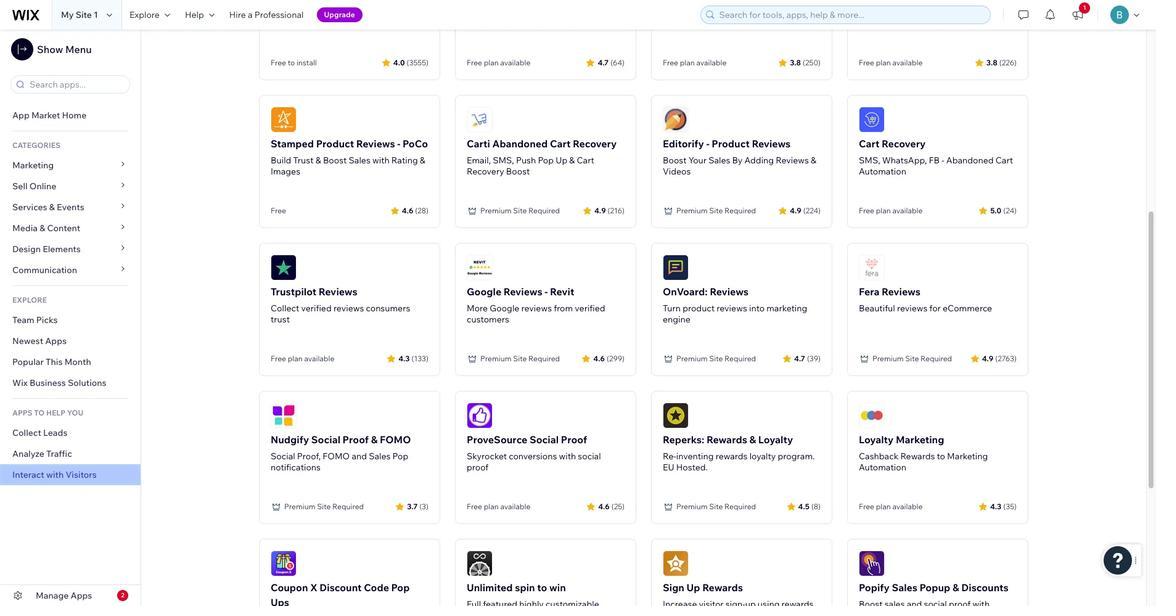 Task type: locate. For each thing, give the bounding box(es) containing it.
visitors
[[66, 469, 97, 480]]

4.3 left (35)
[[991, 502, 1002, 511]]

4.9 for recovery
[[595, 206, 606, 215]]

reperks: rewards & loyalty re-inventing rewards loyalty program. eu hosted.
[[663, 434, 815, 473]]

1 horizontal spatial 4.9
[[790, 206, 802, 215]]

sms, inside carti abandoned cart recovery email, sms, push pop up & cart recovery boost
[[493, 155, 514, 166]]

reviews inside google reviews - revit more google reviews from verified customers
[[504, 286, 543, 298]]

recovery
[[573, 138, 617, 150], [882, 138, 926, 150], [467, 166, 504, 177]]

required for revit
[[529, 354, 560, 363]]

1 verified from the left
[[301, 303, 332, 314]]

0 vertical spatial collect
[[271, 303, 299, 314]]

plan down whatsapp,
[[876, 206, 891, 215]]

popular this month
[[12, 357, 91, 368]]

0 vertical spatial with
[[373, 155, 390, 166]]

premium site required down product
[[677, 354, 756, 363]]

1 vertical spatial apps
[[71, 590, 92, 601]]

0 horizontal spatial verified
[[301, 303, 332, 314]]

free down "trust" on the bottom of the page
[[271, 354, 286, 363]]

4.6 left (299)
[[594, 354, 605, 363]]

required for reviews
[[725, 206, 756, 215]]

plan
[[484, 58, 499, 67], [680, 58, 695, 67], [876, 58, 891, 67], [876, 206, 891, 215], [288, 354, 303, 363], [484, 502, 499, 511], [876, 502, 891, 511]]

1 horizontal spatial proof
[[561, 434, 587, 446]]

plan down search for tools, apps, help & more... field
[[876, 58, 891, 67]]

premium site required down hosted.
[[677, 502, 756, 511]]

premium site required for for
[[873, 354, 952, 363]]

1 horizontal spatial abandoned
[[947, 155, 994, 166]]

reperks: rewards & loyalty logo image
[[663, 403, 689, 429]]

2 vertical spatial 4.6
[[598, 502, 610, 511]]

events
[[57, 202, 84, 213]]

plan for 3.8 (226)
[[876, 58, 891, 67]]

2 automation from the top
[[859, 462, 907, 473]]

free right (8)
[[859, 502, 875, 511]]

4.6 for provesource social proof
[[598, 502, 610, 511]]

(39)
[[807, 354, 821, 363]]

up right sign
[[687, 582, 700, 594]]

marketing
[[767, 303, 808, 314]]

popup
[[920, 582, 951, 594]]

4.7 left (64)
[[598, 58, 609, 67]]

free plan available
[[467, 58, 531, 67], [663, 58, 727, 67], [859, 58, 923, 67], [859, 206, 923, 215], [271, 354, 335, 363], [467, 502, 531, 511], [859, 502, 923, 511]]

with inside the stamped product reviews - poco build trust & boost sales with rating & images
[[373, 155, 390, 166]]

3.8 (250)
[[790, 58, 821, 67]]

google up more
[[467, 286, 502, 298]]

1 sms, from the left
[[493, 155, 514, 166]]

boost inside carti abandoned cart recovery email, sms, push pop up & cart recovery boost
[[506, 166, 530, 177]]

1 horizontal spatial 3.8
[[987, 58, 998, 67]]

0 horizontal spatial boost
[[323, 155, 347, 166]]

required for reviews
[[921, 354, 952, 363]]

0 horizontal spatial fomo
[[323, 451, 350, 462]]

4.3 (35)
[[991, 502, 1017, 511]]

verified right "from"
[[575, 303, 605, 314]]

proof up and
[[343, 434, 369, 446]]

rewards inside loyalty marketing cashback rewards to marketing automation
[[901, 451, 935, 462]]

0 vertical spatial -
[[397, 138, 401, 150]]

free right (64)
[[663, 58, 678, 67]]

4.3 for trustpilot reviews
[[399, 354, 410, 363]]

1 vertical spatial pop
[[393, 451, 408, 462]]

premium site required
[[480, 206, 560, 215], [677, 206, 756, 215], [480, 354, 560, 363], [677, 354, 756, 363], [873, 354, 952, 363], [284, 502, 364, 511], [677, 502, 756, 511]]

2 vertical spatial marketing
[[947, 451, 988, 462]]

proof
[[343, 434, 369, 446], [561, 434, 587, 446]]

site down the fera reviews beautiful reviews for ecommerce
[[906, 354, 919, 363]]

boost down editorify
[[663, 155, 687, 166]]

1 horizontal spatial verified
[[575, 303, 605, 314]]

plan for 4.6 (25)
[[484, 502, 499, 511]]

free plan available up editorify ‑ product reviews logo
[[663, 58, 727, 67]]

up right push
[[556, 155, 568, 166]]

1 proof from the left
[[343, 434, 369, 446]]

available for 4.3 (133)
[[304, 354, 335, 363]]

0 vertical spatial automation
[[859, 166, 907, 177]]

social up proof,
[[311, 434, 340, 446]]

4.6 left (25)
[[598, 502, 610, 511]]

reviews up the adding
[[752, 138, 791, 150]]

reviews inside trustpilot reviews collect verified reviews consumers trust
[[334, 303, 364, 314]]

free plan available down cashback on the right of page
[[859, 502, 923, 511]]

editorify ‑ product reviews logo image
[[663, 107, 689, 133]]

premium down email,
[[480, 206, 512, 215]]

-
[[397, 138, 401, 150], [942, 155, 945, 166], [545, 286, 548, 298]]

free plan available for 4.6 (25)
[[467, 502, 531, 511]]

proof inside "provesource social proof skyrocket conversions with social proof"
[[561, 434, 587, 446]]

carti abandoned cart recovery logo image
[[467, 107, 493, 133]]

apps inside newest apps link
[[45, 336, 67, 347]]

unlimited spin to win
[[467, 582, 566, 594]]

1 horizontal spatial 1
[[1083, 4, 1087, 12]]

loyalty marketing logo image
[[859, 403, 885, 429]]

premium for re-
[[677, 502, 708, 511]]

premium for more
[[480, 354, 512, 363]]

rewards up rewards
[[707, 434, 748, 446]]

premium down beautiful
[[873, 354, 904, 363]]

1 horizontal spatial loyalty
[[859, 434, 894, 446]]

sales inside the stamped product reviews - poco build trust & boost sales with rating & images
[[349, 155, 371, 166]]

reviews
[[334, 303, 364, 314], [522, 303, 552, 314], [717, 303, 747, 314], [897, 303, 928, 314]]

& inside carti abandoned cart recovery email, sms, push pop up & cart recovery boost
[[569, 155, 575, 166]]

(25)
[[612, 502, 625, 511]]

analyze traffic
[[12, 448, 72, 460]]

services
[[12, 202, 47, 213]]

social up conversions
[[530, 434, 559, 446]]

reviews left the revit
[[504, 286, 543, 298]]

site for onvoard: reviews
[[709, 354, 723, 363]]

loyalty up loyalty at the bottom right of page
[[759, 434, 793, 446]]

1 vertical spatial abandoned
[[947, 155, 994, 166]]

free right (224)
[[859, 206, 875, 215]]

verified down trustpilot
[[301, 303, 332, 314]]

1 vertical spatial fomo
[[323, 451, 350, 462]]

provesource
[[467, 434, 528, 446]]

abandoned right the fb on the right top
[[947, 155, 994, 166]]

2 horizontal spatial boost
[[663, 155, 687, 166]]

apps
[[45, 336, 67, 347], [71, 590, 92, 601]]

manage
[[36, 590, 69, 601]]

2 product from the left
[[712, 138, 750, 150]]

4.5
[[798, 502, 810, 511]]

free plan available down "trust" on the bottom of the page
[[271, 354, 335, 363]]

1 3.8 from the left
[[790, 58, 801, 67]]

pop inside nudgify social proof & fomo social proof, fomo and sales pop notifications
[[393, 451, 408, 462]]

apps to help you
[[12, 408, 83, 418]]

to inside loyalty marketing cashback rewards to marketing automation
[[937, 451, 946, 462]]

site down editorify ‑ product reviews boost your sales by adding reviews & videos
[[709, 206, 723, 215]]

nudgify social proof & fomo social proof, fomo and sales pop notifications
[[271, 434, 411, 473]]

reviews right the adding
[[776, 155, 809, 166]]

notifications
[[271, 462, 321, 473]]

2 vertical spatial to
[[537, 582, 547, 594]]

with
[[373, 155, 390, 166], [559, 451, 576, 462], [46, 469, 64, 480]]

3.8 (226)
[[987, 58, 1017, 67]]

reviews left into
[[717, 303, 747, 314]]

- inside cart recovery sms, whatsapp, fb - abandoned cart automation
[[942, 155, 945, 166]]

required down for
[[921, 354, 952, 363]]

build
[[271, 155, 291, 166]]

1 vertical spatial 4.6
[[594, 354, 605, 363]]

free plan available down proof
[[467, 502, 531, 511]]

4.7
[[598, 58, 609, 67], [794, 354, 805, 363]]

free
[[271, 58, 286, 67], [467, 58, 482, 67], [663, 58, 678, 67], [859, 58, 875, 67], [271, 206, 286, 215], [859, 206, 875, 215], [271, 354, 286, 363], [467, 502, 482, 511], [859, 502, 875, 511]]

free plan available up "cart recovery logo"
[[859, 58, 923, 67]]

customers
[[467, 314, 509, 325]]

interact
[[12, 469, 44, 480]]

0 vertical spatial rewards
[[707, 434, 748, 446]]

sales inside nudgify social proof & fomo social proof, fomo and sales pop notifications
[[369, 451, 391, 462]]

- left poco
[[397, 138, 401, 150]]

premium down notifications
[[284, 502, 316, 511]]

nudgify social proof & fomo logo image
[[271, 403, 297, 429]]

with left rating
[[373, 155, 390, 166]]

by
[[733, 155, 743, 166]]

1 vertical spatial collect
[[12, 427, 41, 439]]

business
[[30, 377, 66, 389]]

premium site required down customers
[[480, 354, 560, 363]]

1 product from the left
[[316, 138, 354, 150]]

plan down "trust" on the bottom of the page
[[288, 354, 303, 363]]

free plan available up carti abandoned cart recovery logo
[[467, 58, 531, 67]]

leads
[[43, 427, 68, 439]]

site for fera reviews
[[906, 354, 919, 363]]

my
[[61, 9, 74, 20]]

4 reviews from the left
[[897, 303, 928, 314]]

0 horizontal spatial loyalty
[[759, 434, 793, 446]]

google
[[467, 286, 502, 298], [490, 303, 520, 314]]

product right "stamped"
[[316, 138, 354, 150]]

premium down hosted.
[[677, 502, 708, 511]]

free plan available for 4.7 (64)
[[467, 58, 531, 67]]

4.6 left (28)
[[402, 206, 413, 215]]

to
[[34, 408, 45, 418]]

1 vertical spatial 4.3
[[991, 502, 1002, 511]]

3.8 left (250) on the right top
[[790, 58, 801, 67]]

1 vertical spatial 4.7
[[794, 354, 805, 363]]

plan down cashback on the right of page
[[876, 502, 891, 511]]

0 horizontal spatial with
[[46, 469, 64, 480]]

free for 3.8 (250)
[[663, 58, 678, 67]]

required down rewards
[[725, 502, 756, 511]]

pop
[[538, 155, 554, 166], [393, 451, 408, 462], [391, 582, 410, 594]]

0 horizontal spatial sms,
[[493, 155, 514, 166]]

market
[[31, 110, 60, 121]]

sales left rating
[[349, 155, 371, 166]]

premium site required for more
[[480, 354, 560, 363]]

0 horizontal spatial 1
[[94, 9, 98, 20]]

0 horizontal spatial marketing
[[12, 160, 54, 171]]

proof inside nudgify social proof & fomo social proof, fomo and sales pop notifications
[[343, 434, 369, 446]]

required down into
[[725, 354, 756, 363]]

fera
[[859, 286, 880, 298]]

0 horizontal spatial apps
[[45, 336, 67, 347]]

plan for 4.3 (133)
[[288, 354, 303, 363]]

onvoard:
[[663, 286, 708, 298]]

product up by
[[712, 138, 750, 150]]

product
[[316, 138, 354, 150], [712, 138, 750, 150]]

plan down proof
[[484, 502, 499, 511]]

required down by
[[725, 206, 756, 215]]

your
[[689, 155, 707, 166]]

0 horizontal spatial collect
[[12, 427, 41, 439]]

services & events link
[[0, 197, 141, 218]]

2 horizontal spatial to
[[937, 451, 946, 462]]

0 vertical spatial 4.7
[[598, 58, 609, 67]]

site for google reviews - revit
[[513, 354, 527, 363]]

sales right and
[[369, 451, 391, 462]]

sign up rewards logo image
[[663, 551, 689, 577]]

0 vertical spatial to
[[288, 58, 295, 67]]

3.8 for 3.8 (250)
[[790, 58, 801, 67]]

2 horizontal spatial recovery
[[882, 138, 926, 150]]

2 horizontal spatial with
[[559, 451, 576, 462]]

(224)
[[804, 206, 821, 215]]

site down google reviews - revit more google reviews from verified customers
[[513, 354, 527, 363]]

beautiful
[[859, 303, 895, 314]]

2 horizontal spatial 4.9
[[982, 354, 994, 363]]

recovery inside cart recovery sms, whatsapp, fb - abandoned cart automation
[[882, 138, 926, 150]]

premium down the videos
[[677, 206, 708, 215]]

reviews inside google reviews - revit more google reviews from verified customers
[[522, 303, 552, 314]]

0 vertical spatial 4.6
[[402, 206, 413, 215]]

available
[[501, 58, 531, 67], [697, 58, 727, 67], [893, 58, 923, 67], [893, 206, 923, 215], [304, 354, 335, 363], [501, 502, 531, 511], [893, 502, 923, 511]]

pop right and
[[393, 451, 408, 462]]

wix business solutions link
[[0, 373, 141, 394]]

reviews up beautiful
[[882, 286, 921, 298]]

free down proof
[[467, 502, 482, 511]]

fomo
[[380, 434, 411, 446], [323, 451, 350, 462]]

1 vertical spatial automation
[[859, 462, 907, 473]]

cart
[[550, 138, 571, 150], [859, 138, 880, 150], [577, 155, 594, 166], [996, 155, 1013, 166]]

(216)
[[608, 206, 625, 215]]

0 vertical spatial marketing
[[12, 160, 54, 171]]

2 horizontal spatial social
[[530, 434, 559, 446]]

1 horizontal spatial social
[[311, 434, 340, 446]]

sales inside editorify ‑ product reviews boost your sales by adding reviews & videos
[[709, 155, 731, 166]]

(250)
[[803, 58, 821, 67]]

4.7 left (39)
[[794, 354, 805, 363]]

0 horizontal spatial 4.3
[[399, 354, 410, 363]]

1 vertical spatial marketing
[[896, 434, 945, 446]]

reviews left "from"
[[522, 303, 552, 314]]

3.8 for 3.8 (226)
[[987, 58, 998, 67]]

design
[[12, 244, 41, 255]]

3.7
[[407, 502, 418, 511]]

verified inside google reviews - revit more google reviews from verified customers
[[575, 303, 605, 314]]

1 horizontal spatial collect
[[271, 303, 299, 314]]

2 vertical spatial pop
[[391, 582, 410, 594]]

communication
[[12, 265, 79, 276]]

available for 4.3 (35)
[[893, 502, 923, 511]]

coupon x discount code pop ups logo image
[[271, 551, 297, 577]]

reviews up rating
[[356, 138, 395, 150]]

1 horizontal spatial 4.3
[[991, 502, 1002, 511]]

boost right trust on the left
[[323, 155, 347, 166]]

free down 'images'
[[271, 206, 286, 215]]

reviews
[[356, 138, 395, 150], [752, 138, 791, 150], [776, 155, 809, 166], [319, 286, 358, 298], [504, 286, 543, 298], [710, 286, 749, 298], [882, 286, 921, 298]]

free plan available for 3.8 (226)
[[859, 58, 923, 67]]

1 button
[[1065, 0, 1092, 30]]

1 horizontal spatial boost
[[506, 166, 530, 177]]

collect down apps
[[12, 427, 41, 439]]

1 horizontal spatial up
[[687, 582, 700, 594]]

product inside the stamped product reviews - poco build trust & boost sales with rating & images
[[316, 138, 354, 150]]

1 horizontal spatial -
[[545, 286, 548, 298]]

social down "nudgify"
[[271, 451, 295, 462]]

free plan available down whatsapp,
[[859, 206, 923, 215]]

premium site required down for
[[873, 354, 952, 363]]

fb
[[929, 155, 940, 166]]

loyalty up cashback on the right of page
[[859, 434, 894, 446]]

rewards
[[707, 434, 748, 446], [901, 451, 935, 462], [703, 582, 743, 594]]

rewards right sign
[[703, 582, 743, 594]]

show menu
[[37, 43, 92, 56]]

1 horizontal spatial with
[[373, 155, 390, 166]]

nudgify
[[271, 434, 309, 446]]

premium site required for reviews
[[677, 354, 756, 363]]

2 horizontal spatial -
[[942, 155, 945, 166]]

pop inside carti abandoned cart recovery email, sms, push pop up & cart recovery boost
[[538, 155, 554, 166]]

rewards right cashback on the right of page
[[901, 451, 935, 462]]

up inside carti abandoned cart recovery email, sms, push pop up & cart recovery boost
[[556, 155, 568, 166]]

social for nudgify
[[311, 434, 340, 446]]

social for provesource
[[530, 434, 559, 446]]

0 horizontal spatial 4.9
[[595, 206, 606, 215]]

0 horizontal spatial -
[[397, 138, 401, 150]]

free left "install" at the top left of the page
[[271, 58, 286, 67]]

proof,
[[297, 451, 321, 462]]

0 vertical spatial apps
[[45, 336, 67, 347]]

2 horizontal spatial marketing
[[947, 451, 988, 462]]

reviews inside onvoard: reviews turn product reviews into marketing engine
[[710, 286, 749, 298]]

0 horizontal spatial proof
[[343, 434, 369, 446]]

proof up "social"
[[561, 434, 587, 446]]

0 vertical spatial pop
[[538, 155, 554, 166]]

1 loyalty from the left
[[759, 434, 793, 446]]

boost right email,
[[506, 166, 530, 177]]

with down the traffic
[[46, 469, 64, 480]]

0 horizontal spatial up
[[556, 155, 568, 166]]

carti
[[467, 138, 490, 150]]

show
[[37, 43, 63, 56]]

4.6 (299)
[[594, 354, 625, 363]]

1 vertical spatial rewards
[[901, 451, 935, 462]]

required down and
[[333, 502, 364, 511]]

free for 4.0 (3555)
[[271, 58, 286, 67]]

free for 5.0 (24)
[[859, 206, 875, 215]]

verified inside trustpilot reviews collect verified reviews consumers trust
[[301, 303, 332, 314]]

1 horizontal spatial sms,
[[859, 155, 881, 166]]

(64)
[[611, 58, 625, 67]]

unlimited spin to win logo image
[[467, 551, 493, 577]]

google reviews - revit more google reviews from verified customers
[[467, 286, 605, 325]]

2 loyalty from the left
[[859, 434, 894, 446]]

provesource social proof logo image
[[467, 403, 493, 429]]

stamped
[[271, 138, 314, 150]]

1 horizontal spatial 4.7
[[794, 354, 805, 363]]

2 3.8 from the left
[[987, 58, 998, 67]]

0 horizontal spatial 4.7
[[598, 58, 609, 67]]

1 vertical spatial with
[[559, 451, 576, 462]]

rewards inside reperks: rewards & loyalty re-inventing rewards loyalty program. eu hosted.
[[707, 434, 748, 446]]

free for 3.8 (226)
[[859, 58, 875, 67]]

4.9 left (2763)
[[982, 354, 994, 363]]

ups
[[271, 596, 289, 606]]

push
[[516, 155, 536, 166]]

0 vertical spatial abandoned
[[492, 138, 548, 150]]

0 vertical spatial fomo
[[380, 434, 411, 446]]

1 vertical spatial up
[[687, 582, 700, 594]]

into
[[749, 303, 765, 314]]

social inside "provesource social proof skyrocket conversions with social proof"
[[530, 434, 559, 446]]

0 vertical spatial 4.3
[[399, 354, 410, 363]]

4.9 left (224)
[[790, 206, 802, 215]]

premium site required for re-
[[677, 502, 756, 511]]

4.6 for stamped product reviews - poco
[[402, 206, 413, 215]]

skyrocket
[[467, 451, 507, 462]]

reviews inside the fera reviews beautiful reviews for ecommerce
[[897, 303, 928, 314]]

2 vertical spatial -
[[545, 286, 548, 298]]

premium site required down "your"
[[677, 206, 756, 215]]

2 sms, from the left
[[859, 155, 881, 166]]

4.3 left (133) at the bottom
[[399, 354, 410, 363]]

1 automation from the top
[[859, 166, 907, 177]]

popular
[[12, 357, 44, 368]]

& inside nudgify social proof & fomo social proof, fomo and sales pop notifications
[[371, 434, 378, 446]]

0 vertical spatial up
[[556, 155, 568, 166]]

apps up this
[[45, 336, 67, 347]]

newest
[[12, 336, 43, 347]]

4.9 left (216) at the top right of the page
[[595, 206, 606, 215]]

apps right manage on the left bottom of the page
[[71, 590, 92, 601]]

2 proof from the left
[[561, 434, 587, 446]]

pop right push
[[538, 155, 554, 166]]

site down product
[[709, 354, 723, 363]]

1 horizontal spatial product
[[712, 138, 750, 150]]

with left "social"
[[559, 451, 576, 462]]

3 reviews from the left
[[717, 303, 747, 314]]

premium site required down notifications
[[284, 502, 364, 511]]

marketing inside sidebar element
[[12, 160, 54, 171]]

1 horizontal spatial apps
[[71, 590, 92, 601]]

1 reviews from the left
[[334, 303, 364, 314]]

5.0
[[991, 206, 1002, 215]]

1 vertical spatial -
[[942, 155, 945, 166]]

proof for conversions
[[561, 434, 587, 446]]

0 horizontal spatial product
[[316, 138, 354, 150]]

collect leads
[[12, 427, 68, 439]]

poco
[[403, 138, 428, 150]]

- right the fb on the right top
[[942, 155, 945, 166]]

premium down engine
[[677, 354, 708, 363]]

3.8 left (226)
[[987, 58, 998, 67]]

0 horizontal spatial 3.8
[[790, 58, 801, 67]]

0 horizontal spatial abandoned
[[492, 138, 548, 150]]

2 verified from the left
[[575, 303, 605, 314]]

plan up carti abandoned cart recovery logo
[[484, 58, 499, 67]]

required down carti abandoned cart recovery email, sms, push pop up & cart recovery boost
[[529, 206, 560, 215]]

2 vertical spatial with
[[46, 469, 64, 480]]

1 vertical spatial to
[[937, 451, 946, 462]]

site down notifications
[[317, 502, 331, 511]]

automation down loyalty marketing logo
[[859, 462, 907, 473]]

2 reviews from the left
[[522, 303, 552, 314]]

sign
[[663, 582, 685, 594]]

4.6 (25)
[[598, 502, 625, 511]]

help button
[[178, 0, 222, 30]]

reviews left consumers
[[334, 303, 364, 314]]

reviews right trustpilot
[[319, 286, 358, 298]]

editorify
[[663, 138, 704, 150]]

design elements
[[12, 244, 81, 255]]

marketing
[[12, 160, 54, 171], [896, 434, 945, 446], [947, 451, 988, 462]]



Task type: describe. For each thing, give the bounding box(es) containing it.
sell
[[12, 181, 28, 192]]

4.9 (216)
[[595, 206, 625, 215]]

- inside the stamped product reviews - poco build trust & boost sales with rating & images
[[397, 138, 401, 150]]

sms, inside cart recovery sms, whatsapp, fb - abandoned cart automation
[[859, 155, 881, 166]]

trust
[[293, 155, 314, 166]]

coupon
[[271, 582, 308, 594]]

wix business solutions
[[12, 377, 106, 389]]

reperks:
[[663, 434, 705, 446]]

sidebar element
[[0, 30, 141, 606]]

4.0 (3555)
[[393, 58, 429, 67]]

hire
[[229, 9, 246, 20]]

turn
[[663, 303, 681, 314]]

required for &
[[333, 502, 364, 511]]

reviews inside the stamped product reviews - poco build trust & boost sales with rating & images
[[356, 138, 395, 150]]

google reviews - revit logo image
[[467, 255, 493, 281]]

& inside editorify ‑ product reviews boost your sales by adding reviews & videos
[[811, 155, 817, 166]]

1 inside "button"
[[1083, 4, 1087, 12]]

provesource social proof skyrocket conversions with social proof
[[467, 434, 601, 473]]

email,
[[467, 155, 491, 166]]

popify sales popup & discounts
[[859, 582, 1009, 594]]

2
[[121, 592, 124, 600]]

premium for reviews
[[677, 354, 708, 363]]

4.9 for reviews
[[790, 206, 802, 215]]

design elements link
[[0, 239, 141, 260]]

loyalty inside reperks: rewards & loyalty re-inventing rewards loyalty program. eu hosted.
[[759, 434, 793, 446]]

images
[[271, 166, 300, 177]]

‑
[[707, 138, 710, 150]]

(28)
[[415, 206, 429, 215]]

4.6 (28)
[[402, 206, 429, 215]]

inventing
[[676, 451, 714, 462]]

4.0
[[393, 58, 405, 67]]

ecommerce
[[943, 303, 993, 314]]

(299)
[[607, 354, 625, 363]]

abandoned inside cart recovery sms, whatsapp, fb - abandoned cart automation
[[947, 155, 994, 166]]

plan for 4.7 (64)
[[484, 58, 499, 67]]

1 horizontal spatial to
[[537, 582, 547, 594]]

available for 5.0 (24)
[[893, 206, 923, 215]]

collect inside sidebar element
[[12, 427, 41, 439]]

show menu button
[[11, 38, 92, 60]]

0 horizontal spatial recovery
[[467, 166, 504, 177]]

free for 4.3 (35)
[[859, 502, 875, 511]]

cart recovery logo image
[[859, 107, 885, 133]]

hosted.
[[676, 462, 708, 473]]

upgrade
[[324, 10, 355, 19]]

proof
[[467, 462, 489, 473]]

win
[[550, 582, 566, 594]]

available for 3.8 (250)
[[697, 58, 727, 67]]

collect inside trustpilot reviews collect verified reviews consumers trust
[[271, 303, 299, 314]]

1 horizontal spatial fomo
[[380, 434, 411, 446]]

free for 4.6 (25)
[[467, 502, 482, 511]]

fera reviews logo image
[[859, 255, 885, 281]]

discounts
[[962, 582, 1009, 594]]

5.0 (24)
[[991, 206, 1017, 215]]

available for 3.8 (226)
[[893, 58, 923, 67]]

reviews inside the fera reviews beautiful reviews for ecommerce
[[882, 286, 921, 298]]

proof for fomo
[[343, 434, 369, 446]]

re-
[[663, 451, 676, 462]]

marketing link
[[0, 155, 141, 176]]

more
[[467, 303, 488, 314]]

manage apps
[[36, 590, 92, 601]]

free plan available for 4.3 (133)
[[271, 354, 335, 363]]

spin
[[515, 582, 535, 594]]

premium for for
[[873, 354, 904, 363]]

apps for manage apps
[[71, 590, 92, 601]]

engine
[[663, 314, 691, 325]]

fera reviews beautiful reviews for ecommerce
[[859, 286, 993, 314]]

trust
[[271, 314, 290, 325]]

1 horizontal spatial marketing
[[896, 434, 945, 446]]

social
[[578, 451, 601, 462]]

my site 1
[[61, 9, 98, 20]]

plan for 3.8 (250)
[[680, 58, 695, 67]]

with inside "provesource social proof skyrocket conversions with social proof"
[[559, 451, 576, 462]]

elements
[[43, 244, 81, 255]]

site for reperks: rewards & loyalty
[[709, 502, 723, 511]]

popular this month link
[[0, 352, 141, 373]]

site for editorify ‑ product reviews
[[709, 206, 723, 215]]

boost inside the stamped product reviews - poco build trust & boost sales with rating & images
[[323, 155, 347, 166]]

premium site required for email,
[[480, 206, 560, 215]]

apps for newest apps
[[45, 336, 67, 347]]

site for carti abandoned cart recovery
[[513, 206, 527, 215]]

free for 4.7 (64)
[[467, 58, 482, 67]]

trustpilot reviews collect verified reviews consumers trust
[[271, 286, 410, 325]]

premium for boost
[[677, 206, 708, 215]]

rating
[[392, 155, 418, 166]]

free for 4.3 (133)
[[271, 354, 286, 363]]

analyze traffic link
[[0, 443, 141, 464]]

Search for tools, apps, help & more... field
[[716, 6, 987, 23]]

newest apps link
[[0, 331, 141, 352]]

sales left popup
[[892, 582, 918, 594]]

plan for 5.0 (24)
[[876, 206, 891, 215]]

carti abandoned cart recovery email, sms, push pop up & cart recovery boost
[[467, 138, 617, 177]]

0 horizontal spatial to
[[288, 58, 295, 67]]

required for loyalty
[[725, 502, 756, 511]]

team picks link
[[0, 310, 141, 331]]

3.7 (3)
[[407, 502, 429, 511]]

loyalty marketing cashback rewards to marketing automation
[[859, 434, 988, 473]]

install
[[297, 58, 317, 67]]

(3555)
[[407, 58, 429, 67]]

free plan available for 5.0 (24)
[[859, 206, 923, 215]]

collect leads link
[[0, 423, 141, 443]]

communication link
[[0, 260, 141, 281]]

pop inside coupon x discount code pop ups
[[391, 582, 410, 594]]

trustpilot
[[271, 286, 317, 298]]

media
[[12, 223, 38, 234]]

4.9 for reviews
[[982, 354, 994, 363]]

4.7 (64)
[[598, 58, 625, 67]]

4.7 for 4.7 (39)
[[794, 354, 805, 363]]

(2763)
[[996, 354, 1017, 363]]

newest apps
[[12, 336, 67, 347]]

with inside sidebar element
[[46, 469, 64, 480]]

hire a professional
[[229, 9, 304, 20]]

available for 4.6 (25)
[[501, 502, 531, 511]]

1 vertical spatial google
[[490, 303, 520, 314]]

loyalty inside loyalty marketing cashback rewards to marketing automation
[[859, 434, 894, 446]]

premium site required for fomo
[[284, 502, 364, 511]]

free plan available for 4.3 (35)
[[859, 502, 923, 511]]

site right my
[[76, 9, 92, 20]]

loyalty
[[750, 451, 776, 462]]

premium for email,
[[480, 206, 512, 215]]

& inside reperks: rewards & loyalty re-inventing rewards loyalty program. eu hosted.
[[750, 434, 756, 446]]

required for recovery
[[529, 206, 560, 215]]

4.7 for 4.7 (64)
[[598, 58, 609, 67]]

1 horizontal spatial recovery
[[573, 138, 617, 150]]

onvoard: reviews logo image
[[663, 255, 689, 281]]

popify sales popup & discounts logo image
[[859, 551, 885, 577]]

premium site required for boost
[[677, 206, 756, 215]]

automation inside loyalty marketing cashback rewards to marketing automation
[[859, 462, 907, 473]]

0 vertical spatial google
[[467, 286, 502, 298]]

rewards
[[716, 451, 748, 462]]

categories
[[12, 141, 60, 150]]

0 horizontal spatial social
[[271, 451, 295, 462]]

solutions
[[68, 377, 106, 389]]

automation inside cart recovery sms, whatsapp, fb - abandoned cart automation
[[859, 166, 907, 177]]

trustpilot reviews logo image
[[271, 255, 297, 281]]

4.3 for loyalty marketing
[[991, 502, 1002, 511]]

media & content link
[[0, 218, 141, 239]]

cashback
[[859, 451, 899, 462]]

apps
[[12, 408, 32, 418]]

team picks
[[12, 315, 58, 326]]

plan for 4.3 (35)
[[876, 502, 891, 511]]

for
[[930, 303, 941, 314]]

stamped product reviews - poco build trust & boost sales with rating & images
[[271, 138, 428, 177]]

free to install
[[271, 58, 317, 67]]

(3)
[[420, 502, 429, 511]]

- inside google reviews - revit more google reviews from verified customers
[[545, 286, 548, 298]]

site for nudgify social proof & fomo
[[317, 502, 331, 511]]

premium for fomo
[[284, 502, 316, 511]]

Search apps... field
[[26, 76, 126, 93]]

adding
[[745, 155, 774, 166]]

4.6 for google reviews - revit
[[594, 354, 605, 363]]

a
[[248, 9, 253, 20]]

services & events
[[12, 202, 84, 213]]

free plan available for 3.8 (250)
[[663, 58, 727, 67]]

2 vertical spatial rewards
[[703, 582, 743, 594]]

abandoned inside carti abandoned cart recovery email, sms, push pop up & cart recovery boost
[[492, 138, 548, 150]]

boost inside editorify ‑ product reviews boost your sales by adding reviews & videos
[[663, 155, 687, 166]]

stamped product reviews - poco logo image
[[271, 107, 297, 133]]

reviews inside trustpilot reviews collect verified reviews consumers trust
[[319, 286, 358, 298]]

product inside editorify ‑ product reviews boost your sales by adding reviews & videos
[[712, 138, 750, 150]]

program.
[[778, 451, 815, 462]]

reviews inside onvoard: reviews turn product reviews into marketing engine
[[717, 303, 747, 314]]

required for product
[[725, 354, 756, 363]]

editorify ‑ product reviews boost your sales by adding reviews & videos
[[663, 138, 817, 177]]

4.9 (2763)
[[982, 354, 1017, 363]]

available for 4.7 (64)
[[501, 58, 531, 67]]

4.3 (133)
[[399, 354, 429, 363]]



Task type: vqa. For each thing, say whether or not it's contained in the screenshot.


